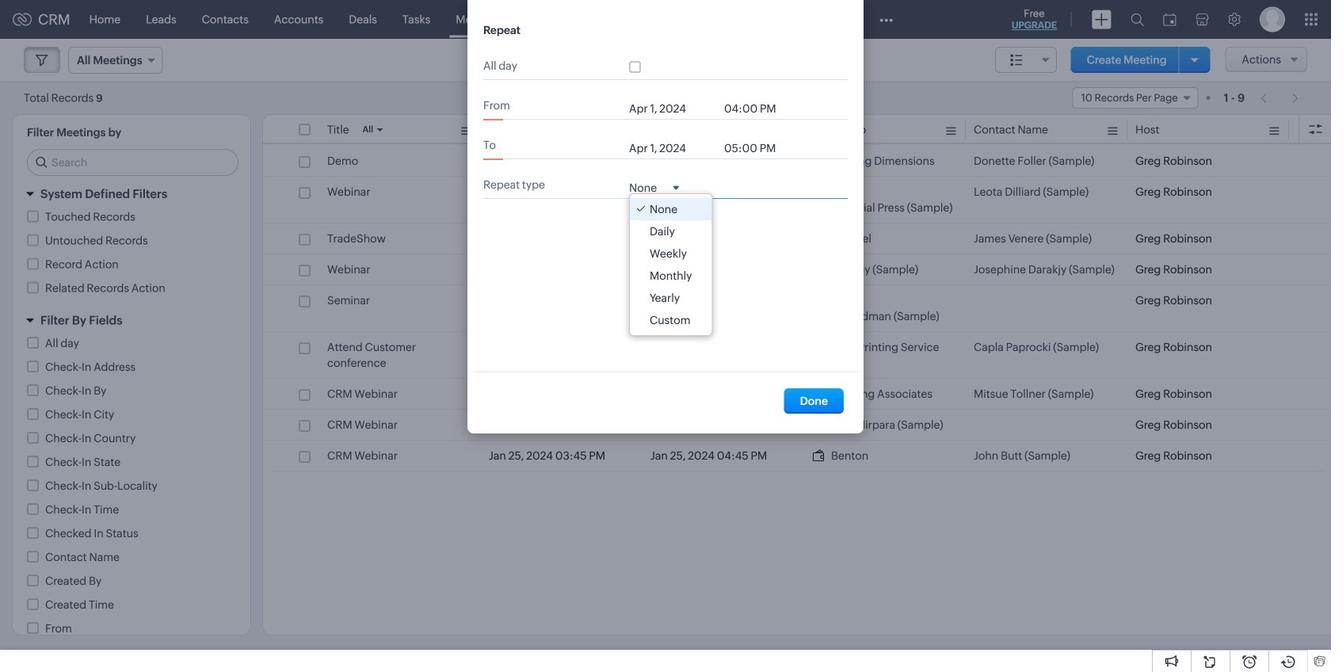 Task type: describe. For each thing, give the bounding box(es) containing it.
hh:mm a text field
[[725, 102, 788, 115]]

hh:mm a text field
[[725, 142, 788, 155]]



Task type: vqa. For each thing, say whether or not it's contained in the screenshot.
Benton 12:24
no



Task type: locate. For each thing, give the bounding box(es) containing it.
profile element
[[1251, 0, 1295, 38]]

None field
[[629, 180, 679, 194]]

mmm d, yyyy text field
[[629, 102, 717, 115], [629, 142, 717, 155]]

profile image
[[1260, 7, 1286, 32]]

logo image
[[13, 13, 32, 26]]

1 mmm d, yyyy text field from the top
[[629, 102, 717, 115]]

mmm d, yyyy text field for hh:mm a text field
[[629, 102, 717, 115]]

None button
[[785, 388, 844, 414]]

1 vertical spatial mmm d, yyyy text field
[[629, 142, 717, 155]]

tree
[[630, 194, 712, 335]]

0 vertical spatial mmm d, yyyy text field
[[629, 102, 717, 115]]

Search text field
[[28, 150, 238, 175]]

2 mmm d, yyyy text field from the top
[[629, 142, 717, 155]]

navigation
[[1253, 86, 1308, 109]]

mmm d, yyyy text field for hh:mm a text box
[[629, 142, 717, 155]]

row group
[[263, 146, 1332, 472]]



